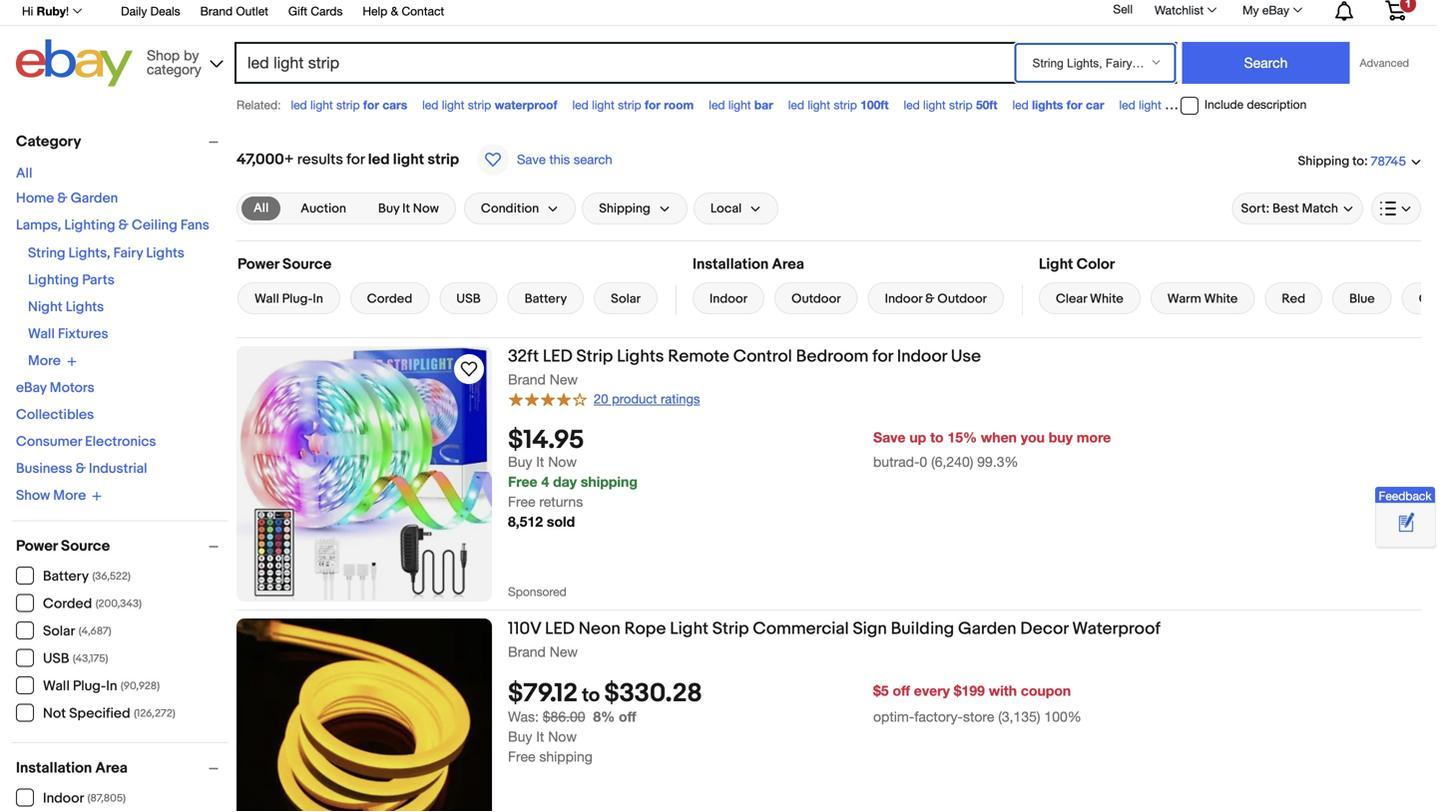 Task type: locate. For each thing, give the bounding box(es) containing it.
string lights, fairy lights lighting parts night lights wall fixtures
[[28, 245, 185, 343]]

(200,343)
[[96, 598, 142, 611]]

1 white from the left
[[1090, 291, 1124, 307]]

advanced
[[1360, 56, 1409, 69]]

1 horizontal spatial all link
[[242, 197, 281, 221]]

+
[[284, 151, 294, 169]]

lights down ceiling
[[146, 245, 185, 262]]

to left 78745
[[1353, 154, 1364, 169]]

4
[[541, 474, 549, 490]]

1 vertical spatial power source
[[16, 538, 110, 555]]

ruby
[[37, 4, 66, 18]]

to inside $79.12 to $330.28
[[582, 684, 600, 708]]

0 vertical spatial shipping
[[581, 474, 638, 490]]

strip down search for anything text field
[[618, 98, 641, 112]]

2 white from the left
[[1204, 291, 1238, 307]]

20
[[594, 391, 608, 407]]

1 vertical spatial installation area
[[16, 760, 128, 778]]

(36,522)
[[92, 570, 131, 583]]

& up 32ft led strip lights remote control bedroom for indoor use link
[[925, 291, 935, 307]]

1 horizontal spatial installation area
[[693, 256, 804, 273]]

0 vertical spatial source
[[283, 256, 332, 273]]

0 vertical spatial power
[[238, 256, 279, 273]]

brand left outlet
[[200, 4, 233, 18]]

2 vertical spatial lights
[[617, 346, 664, 367]]

brand outlet
[[200, 4, 268, 18]]

110v led neon rope light strip  commercial sign building garden decor waterproof brand new
[[508, 619, 1161, 660]]

area up "outdoor" link
[[772, 256, 804, 273]]

it inside save up to 15% when you buy more buy it now
[[536, 454, 544, 470]]

shipping down search
[[599, 201, 651, 216]]

2 outdoor from the left
[[938, 291, 987, 307]]

now inside optim-factory-store (3,135) 100% buy it now free shipping
[[548, 729, 577, 745]]

& for indoor
[[925, 291, 935, 307]]

led right car
[[1119, 98, 1136, 112]]

now up "day"
[[548, 454, 577, 470]]

shop by category banner
[[11, 0, 1421, 92]]

shop
[[147, 47, 180, 63]]

now inside save up to 15% when you buy more buy it now
[[548, 454, 577, 470]]

deals
[[150, 4, 180, 18]]

0 vertical spatial buy
[[378, 201, 400, 216]]

shipping for shipping to : 78745
[[1298, 154, 1350, 169]]

light up 'buy it now'
[[393, 151, 424, 169]]

shipping inside butrad-0 (6,240) 99.3% free 4 day shipping free returns 8,512 sold
[[581, 474, 638, 490]]

0 vertical spatial power source
[[238, 256, 332, 273]]

factory-
[[915, 709, 963, 725]]

1 vertical spatial in
[[106, 678, 117, 695]]

0 vertical spatial new
[[550, 371, 578, 388]]

0 vertical spatial area
[[772, 256, 804, 273]]

& inside ebay motors collectibles consumer electronics business & industrial
[[76, 461, 86, 478]]

corded inside main content
[[367, 291, 413, 307]]

$79.12
[[508, 679, 578, 710]]

1 horizontal spatial installation
[[693, 256, 769, 273]]

neon
[[579, 619, 621, 640]]

1 vertical spatial wall
[[28, 326, 55, 343]]

brand inside 110v led neon rope light strip  commercial sign building garden decor waterproof brand new
[[508, 644, 546, 660]]

1 vertical spatial ebay
[[16, 380, 47, 397]]

110v led neon rope light strip  commercial sign building garden decor waterproof heading
[[508, 619, 1161, 640]]

now inside buy it now link
[[413, 201, 439, 216]]

to for :
[[1353, 154, 1364, 169]]

lights up product
[[617, 346, 664, 367]]

brand inside 32ft led strip lights remote control bedroom for indoor use brand new
[[508, 371, 546, 388]]

0 vertical spatial free
[[508, 474, 538, 490]]

cards
[[311, 4, 343, 18]]

light for led light strip 50ft
[[923, 98, 946, 112]]

strip for led light strip for cars
[[336, 98, 360, 112]]

optim-factory-store (3,135) 100% buy it now free shipping
[[508, 709, 1082, 765]]

strip
[[576, 346, 613, 367], [712, 619, 749, 640]]

0 vertical spatial garden
[[71, 190, 118, 207]]

20 product ratings link
[[508, 390, 700, 408]]

0 vertical spatial corded
[[367, 291, 413, 307]]

power source up wall plug-in link
[[238, 256, 332, 273]]

strip left outdoor
[[1165, 98, 1188, 112]]

main content
[[237, 123, 1437, 812]]

new inside 110v led neon rope light strip  commercial sign building garden decor waterproof brand new
[[550, 644, 578, 660]]

save up butrad-
[[873, 429, 906, 446]]

1 horizontal spatial strip
[[712, 619, 749, 640]]

0 vertical spatial all link
[[16, 165, 32, 182]]

led for led light strip outdoor
[[1119, 98, 1136, 112]]

cars
[[383, 98, 407, 112]]

corded up solar (4,687)
[[43, 596, 92, 613]]

1 horizontal spatial to
[[930, 429, 944, 446]]

shipping inside optim-factory-store (3,135) 100% buy it now free shipping
[[539, 749, 593, 765]]

light right bar
[[808, 98, 830, 112]]

installation up indoor (87,805)
[[16, 760, 92, 778]]

0 vertical spatial in
[[313, 291, 323, 307]]

source up battery (36,522)
[[61, 538, 110, 555]]

buy down 47,000 + results for led light strip
[[378, 201, 400, 216]]

all
[[16, 165, 32, 182], [254, 201, 269, 216]]

(126,272)
[[134, 708, 175, 721]]

free down was:
[[508, 749, 535, 765]]

shop by category
[[147, 47, 201, 77]]

brand inside account navigation
[[200, 4, 233, 18]]

1 horizontal spatial power source
[[238, 256, 332, 273]]

indoor inside 32ft led strip lights remote control bedroom for indoor use brand new
[[897, 346, 947, 367]]

led right related:
[[291, 98, 307, 112]]

0 horizontal spatial plug-
[[73, 678, 106, 695]]

0 vertical spatial shipping
[[1298, 154, 1350, 169]]

ebay right my
[[1263, 3, 1290, 17]]

area up (87,805)
[[95, 760, 128, 778]]

save up to 15% when you buy more buy it now
[[508, 429, 1111, 470]]

0 vertical spatial all
[[16, 165, 32, 182]]

lights up fixtures
[[66, 299, 104, 316]]

power
[[238, 256, 279, 273], [16, 538, 58, 555]]

contact
[[402, 4, 444, 18]]

battery link
[[508, 282, 584, 314]]

rope
[[624, 619, 666, 640]]

clear
[[1056, 291, 1087, 307]]

0 vertical spatial led
[[543, 346, 573, 367]]

gift
[[288, 4, 307, 18]]

shipping
[[581, 474, 638, 490], [539, 749, 593, 765]]

main content containing $14.95
[[237, 123, 1437, 812]]

now left the condition
[[413, 201, 439, 216]]

clear white link
[[1039, 282, 1141, 314]]

indoor up 32ft led strip lights remote control bedroom for indoor use heading
[[710, 291, 748, 307]]

show more button
[[16, 488, 102, 505]]

light
[[1039, 256, 1073, 273], [670, 619, 709, 640]]

power source up battery (36,522)
[[16, 538, 110, 555]]

account navigation
[[11, 0, 1421, 26]]

buy inside save up to 15% when you buy more buy it now
[[508, 454, 532, 470]]

0 vertical spatial light
[[1039, 256, 1073, 273]]

led light strip for cars
[[291, 98, 407, 112]]

1 vertical spatial shipping
[[539, 749, 593, 765]]

light up clear
[[1039, 256, 1073, 273]]

led down cars
[[368, 151, 390, 169]]

source inside main content
[[283, 256, 332, 273]]

installation area up indoor (87,805)
[[16, 760, 128, 778]]

auction
[[301, 201, 346, 216]]

watchlist
[[1155, 3, 1204, 17]]

wall down night
[[28, 326, 55, 343]]

for left cars
[[363, 98, 379, 112]]

installation area inside main content
[[693, 256, 804, 273]]

wall inside main content
[[255, 291, 279, 307]]

0 horizontal spatial shipping
[[599, 201, 651, 216]]

1 horizontal spatial in
[[313, 291, 323, 307]]

shipping right "day"
[[581, 474, 638, 490]]

1 vertical spatial solar
[[43, 623, 75, 640]]

light for led light strip for cars
[[310, 98, 333, 112]]

32ft led strip lights remote control bedroom for indoor use heading
[[508, 346, 981, 367]]

ceiling
[[132, 217, 177, 234]]

1 horizontal spatial source
[[283, 256, 332, 273]]

0 vertical spatial installation area
[[693, 256, 804, 273]]

outdoor link
[[775, 282, 858, 314]]

0 vertical spatial save
[[517, 152, 546, 167]]

1 vertical spatial save
[[873, 429, 906, 446]]

battery for battery (36,522)
[[43, 568, 89, 585]]

light left bar
[[729, 98, 751, 112]]

0 vertical spatial lighting
[[64, 217, 115, 234]]

indoor & outdoor link
[[868, 282, 1004, 314]]

strip for led light strip outdoor
[[1165, 98, 1188, 112]]

installation area button
[[16, 760, 228, 778]]

1 horizontal spatial off
[[893, 683, 910, 699]]

for inside 32ft led strip lights remote control bedroom for indoor use brand new
[[873, 346, 893, 367]]

light right cars
[[442, 98, 465, 112]]

1 new from the top
[[550, 371, 578, 388]]

brand down 32ft
[[508, 371, 546, 388]]

shipping for shipping
[[599, 201, 651, 216]]

outdoor up use at the top of the page
[[938, 291, 987, 307]]

1 horizontal spatial outdoor
[[938, 291, 987, 307]]

led right 110v
[[545, 619, 575, 640]]

0 horizontal spatial battery
[[43, 568, 89, 585]]

match
[[1302, 201, 1339, 216]]

1 vertical spatial garden
[[958, 619, 1017, 640]]

0 horizontal spatial to
[[582, 684, 600, 708]]

2 vertical spatial wall
[[43, 678, 70, 695]]

0 vertical spatial off
[[893, 683, 910, 699]]

led
[[543, 346, 573, 367], [545, 619, 575, 640]]

strip inside 110v led neon rope light strip  commercial sign building garden decor waterproof brand new
[[712, 619, 749, 640]]

1 horizontal spatial all
[[254, 201, 269, 216]]

1 vertical spatial brand
[[508, 371, 546, 388]]

in inside main content
[[313, 291, 323, 307]]

& inside account navigation
[[391, 4, 398, 18]]

lights inside 32ft led strip lights remote control bedroom for indoor use brand new
[[617, 346, 664, 367]]

corded for corded (200,343)
[[43, 596, 92, 613]]

1 horizontal spatial garden
[[958, 619, 1017, 640]]

lighting
[[64, 217, 115, 234], [28, 272, 79, 289]]

1 vertical spatial light
[[670, 619, 709, 640]]

led right 100ft
[[904, 98, 920, 112]]

indoor for indoor (87,805)
[[43, 791, 84, 808]]

power inside main content
[[238, 256, 279, 273]]

light down search for anything text field
[[592, 98, 615, 112]]

0 horizontal spatial solar
[[43, 623, 75, 640]]

0 vertical spatial to
[[1353, 154, 1364, 169]]

led right cars
[[422, 98, 439, 112]]

new up $79.12 at the left bottom of page
[[550, 644, 578, 660]]

save inside button
[[517, 152, 546, 167]]

plug- left corded link at the top
[[282, 291, 313, 307]]

results
[[297, 151, 343, 169]]

new inside 32ft led strip lights remote control bedroom for indoor use brand new
[[550, 371, 578, 388]]

usb
[[456, 291, 481, 307], [43, 651, 69, 668]]

brand
[[200, 4, 233, 18], [508, 371, 546, 388], [508, 644, 546, 660]]

up
[[910, 429, 926, 446]]

indoor up 32ft led strip lights remote control bedroom for indoor use link
[[885, 291, 923, 307]]

lighting up lights,
[[64, 217, 115, 234]]

to inside 'shipping to : 78745'
[[1353, 154, 1364, 169]]

led for led light strip 50ft
[[904, 98, 920, 112]]

power down show on the bottom left of the page
[[16, 538, 58, 555]]

usb inside main content
[[456, 291, 481, 307]]

to inside save up to 15% when you buy more buy it now
[[930, 429, 944, 446]]

& down consumer electronics link
[[76, 461, 86, 478]]

now down $86.00
[[548, 729, 577, 745]]

installation area
[[693, 256, 804, 273], [16, 760, 128, 778]]

battery inside main content
[[525, 291, 567, 307]]

outdoor up the bedroom
[[792, 291, 841, 307]]

1 horizontal spatial ebay
[[1263, 3, 1290, 17]]

solar inside main content
[[611, 291, 641, 307]]

1 vertical spatial buy
[[508, 454, 532, 470]]

0 horizontal spatial light
[[670, 619, 709, 640]]

1 vertical spatial usb
[[43, 651, 69, 668]]

strip left the 50ft
[[949, 98, 973, 112]]

off right the $5
[[893, 683, 910, 699]]

1 vertical spatial strip
[[712, 619, 749, 640]]

free up 8,512
[[508, 494, 535, 510]]

battery (36,522)
[[43, 568, 131, 585]]

light for led light strip outdoor
[[1139, 98, 1162, 112]]

not specified (126,272)
[[43, 706, 175, 723]]

(90,928)
[[121, 680, 160, 693]]

indoor for indoor
[[710, 291, 748, 307]]

0 horizontal spatial power
[[16, 538, 58, 555]]

led light strip waterproof
[[422, 98, 557, 112]]

2 vertical spatial to
[[582, 684, 600, 708]]

home
[[16, 190, 54, 207]]

1 vertical spatial lights
[[66, 299, 104, 316]]

2 vertical spatial now
[[548, 729, 577, 745]]

category
[[147, 61, 201, 77]]

1 horizontal spatial corded
[[367, 291, 413, 307]]

all link down 47,000
[[242, 197, 281, 221]]

1 horizontal spatial usb
[[456, 291, 481, 307]]

indoor left (87,805)
[[43, 791, 84, 808]]

solar link
[[594, 282, 658, 314]]

usb up watch 32ft led strip lights remote control bedroom for indoor use image at the top
[[456, 291, 481, 307]]

gift cards
[[288, 4, 343, 18]]

0 horizontal spatial all link
[[16, 165, 32, 182]]

to up 8%
[[582, 684, 600, 708]]

save for this
[[517, 152, 546, 167]]

night
[[28, 299, 63, 316]]

installation area up "indoor" "link"
[[693, 256, 804, 273]]

&
[[391, 4, 398, 18], [57, 190, 67, 207], [118, 217, 129, 234], [925, 291, 935, 307], [76, 461, 86, 478]]

brand outlet link
[[200, 1, 268, 23]]

led right room
[[709, 98, 725, 112]]

indoor left use at the top of the page
[[897, 346, 947, 367]]

0 vertical spatial lights
[[146, 245, 185, 262]]

led for led light bar
[[709, 98, 725, 112]]

1 horizontal spatial save
[[873, 429, 906, 446]]

light inside main content
[[393, 151, 424, 169]]

2 horizontal spatial to
[[1353, 154, 1364, 169]]

in up not specified (126,272) at the bottom of page
[[106, 678, 117, 695]]

99.3%
[[977, 454, 1019, 470]]

shipping inside shipping "dropdown button"
[[599, 201, 651, 216]]

usb link
[[439, 282, 498, 314]]

0 vertical spatial brand
[[200, 4, 233, 18]]

1 vertical spatial battery
[[43, 568, 89, 585]]

0 vertical spatial now
[[413, 201, 439, 216]]

3 free from the top
[[508, 749, 535, 765]]

0 horizontal spatial all
[[16, 165, 32, 182]]

shipping left :
[[1298, 154, 1350, 169]]

2 vertical spatial brand
[[508, 644, 546, 660]]

shipping down $86.00
[[539, 749, 593, 765]]

battery up corded (200,343)
[[43, 568, 89, 585]]

solar right battery link
[[611, 291, 641, 307]]

led left lights
[[1013, 98, 1029, 112]]

installation up "indoor" "link"
[[693, 256, 769, 273]]

2 new from the top
[[550, 644, 578, 660]]

free inside optim-factory-store (3,135) 100% buy it now free shipping
[[508, 749, 535, 765]]

led inside 32ft led strip lights remote control bedroom for indoor use brand new
[[543, 346, 573, 367]]

none submit inside shop by category banner
[[1182, 42, 1350, 84]]

new up 20 product ratings link
[[550, 371, 578, 388]]

strip inside 32ft led strip lights remote control bedroom for indoor use brand new
[[576, 346, 613, 367]]

shop by category button
[[138, 39, 228, 82]]

clear white
[[1056, 291, 1124, 307]]

0 vertical spatial strip
[[576, 346, 613, 367]]

1 vertical spatial more
[[53, 488, 86, 505]]

hi ruby !
[[22, 4, 69, 18]]

auction link
[[289, 197, 358, 221]]

plug- inside main content
[[282, 291, 313, 307]]

butrad-
[[873, 454, 920, 470]]

brand down 110v
[[508, 644, 546, 660]]

1 vertical spatial it
[[536, 454, 544, 470]]

usb for usb (43,175)
[[43, 651, 69, 668]]

0 horizontal spatial corded
[[43, 596, 92, 613]]

buy up 8,512
[[508, 454, 532, 470]]

to for $330.28
[[582, 684, 600, 708]]

led for led light strip waterproof
[[422, 98, 439, 112]]

solar up usb (43,175)
[[43, 623, 75, 640]]

1 vertical spatial all
[[254, 201, 269, 216]]

2 vertical spatial it
[[536, 729, 544, 745]]

all link up 'home'
[[16, 165, 32, 182]]

& inside main content
[[925, 291, 935, 307]]

1 vertical spatial power
[[16, 538, 58, 555]]

white right warm
[[1204, 291, 1238, 307]]

specified
[[69, 706, 130, 723]]

corded (200,343)
[[43, 596, 142, 613]]

blue
[[1350, 291, 1375, 307]]

0 horizontal spatial save
[[517, 152, 546, 167]]

20 product ratings
[[594, 391, 700, 407]]

0 horizontal spatial usb
[[43, 651, 69, 668]]

0 vertical spatial usb
[[456, 291, 481, 307]]

indoor inside "link"
[[710, 291, 748, 307]]

1 vertical spatial lighting
[[28, 272, 79, 289]]

strip up 20 at the left of the page
[[576, 346, 613, 367]]

0
[[920, 454, 927, 470]]

2 vertical spatial free
[[508, 749, 535, 765]]

for for led light strip for room
[[645, 98, 661, 112]]

1 vertical spatial to
[[930, 429, 944, 446]]

sort: best match
[[1241, 201, 1339, 216]]

collectibles
[[16, 407, 94, 424]]

more up ebay motors link
[[28, 353, 61, 370]]

strip left commercial
[[712, 619, 749, 640]]

commercial
[[753, 619, 849, 640]]

help
[[363, 4, 388, 18]]

led inside 110v led neon rope light strip  commercial sign building garden decor waterproof brand new
[[545, 619, 575, 640]]

wall
[[255, 291, 279, 307], [28, 326, 55, 343], [43, 678, 70, 695]]

led light strip 50ft
[[904, 98, 998, 112]]

& right the help at the left
[[391, 4, 398, 18]]

lighting down string
[[28, 272, 79, 289]]

strip left 100ft
[[834, 98, 857, 112]]

corded left usb link
[[367, 291, 413, 307]]

1 vertical spatial corded
[[43, 596, 92, 613]]

$86.00
[[543, 709, 585, 725]]

all up 'home'
[[16, 165, 32, 182]]

save left this
[[517, 152, 546, 167]]

0 vertical spatial plug-
[[282, 291, 313, 307]]

shipping inside 'shipping to : 78745'
[[1298, 154, 1350, 169]]

white right clear
[[1090, 291, 1124, 307]]

wall for wall plug-in (90,928)
[[43, 678, 70, 695]]

led right waterproof
[[572, 98, 589, 112]]

for right the bedroom
[[873, 346, 893, 367]]

ebay down more button
[[16, 380, 47, 397]]

strip left cars
[[336, 98, 360, 112]]

wall up not
[[43, 678, 70, 695]]

plug- down (43,175)
[[73, 678, 106, 695]]

1 vertical spatial plug-
[[73, 678, 106, 695]]

warm white link
[[1151, 282, 1255, 314]]

led for led lights for car
[[1013, 98, 1029, 112]]

garden left the decor
[[958, 619, 1017, 640]]

& for help
[[391, 4, 398, 18]]

usb left (43,175)
[[43, 651, 69, 668]]

battery up 32ft
[[525, 291, 567, 307]]

2 free from the top
[[508, 494, 535, 510]]

buy it now link
[[366, 197, 451, 221]]

strip for led light strip for room
[[618, 98, 641, 112]]

outdoor
[[1192, 98, 1237, 112]]

1 vertical spatial new
[[550, 644, 578, 660]]

it inside optim-factory-store (3,135) 100% buy it now free shipping
[[536, 729, 544, 745]]

strip up buy it now link
[[428, 151, 459, 169]]

0 horizontal spatial strip
[[576, 346, 613, 367]]

save inside save up to 15% when you buy more buy it now
[[873, 429, 906, 446]]

for right results
[[347, 151, 365, 169]]

2 vertical spatial buy
[[508, 729, 532, 745]]

$199
[[954, 683, 985, 699]]

1 horizontal spatial lights
[[146, 245, 185, 262]]

power source inside main content
[[238, 256, 332, 273]]

to right up at right bottom
[[930, 429, 944, 446]]

None submit
[[1182, 42, 1350, 84]]

light inside 110v led neon rope light strip  commercial sign building garden decor waterproof brand new
[[670, 619, 709, 640]]

1 horizontal spatial battery
[[525, 291, 567, 307]]

0 horizontal spatial white
[[1090, 291, 1124, 307]]

garden up lamps, lighting & ceiling fans
[[71, 190, 118, 207]]

light left the 50ft
[[923, 98, 946, 112]]

off right 8%
[[619, 709, 636, 725]]

buy down was:
[[508, 729, 532, 745]]

waterproof
[[495, 98, 557, 112]]

1 horizontal spatial solar
[[611, 291, 641, 307]]

this
[[549, 152, 570, 167]]



Task type: describe. For each thing, give the bounding box(es) containing it.
warm
[[1168, 291, 1202, 307]]

& for home
[[57, 190, 67, 207]]

every
[[914, 683, 950, 699]]

lights
[[1032, 98, 1063, 112]]

bar
[[754, 98, 773, 112]]

plug- for wall plug-in
[[282, 291, 313, 307]]

for for 47,000 + results for led light strip
[[347, 151, 365, 169]]

hi
[[22, 4, 33, 18]]

ebay inside account navigation
[[1263, 3, 1290, 17]]

light for led light strip 100ft
[[808, 98, 830, 112]]

warm white
[[1168, 291, 1238, 307]]

car
[[1086, 98, 1104, 112]]

shipping to : 78745
[[1298, 154, 1406, 170]]

strip for led light strip waterproof
[[468, 98, 491, 112]]

0 horizontal spatial area
[[95, 760, 128, 778]]

night lights link
[[28, 299, 104, 316]]

red link
[[1265, 282, 1323, 314]]

consumer
[[16, 434, 82, 451]]

indoor & outdoor
[[885, 291, 987, 307]]

lighting inside "string lights, fairy lights lighting parts night lights wall fixtures"
[[28, 272, 79, 289]]

save for up
[[873, 429, 906, 446]]

wall for wall plug-in
[[255, 291, 279, 307]]

day
[[553, 474, 577, 490]]

100ft
[[861, 98, 889, 112]]

all inside main content
[[254, 201, 269, 216]]

coupon
[[1021, 683, 1071, 699]]

my ebay link
[[1232, 0, 1312, 22]]

0 horizontal spatial installation area
[[16, 760, 128, 778]]

All selected text field
[[254, 200, 269, 218]]

78745
[[1371, 154, 1406, 170]]

1 vertical spatial source
[[61, 538, 110, 555]]

with
[[989, 683, 1017, 699]]

0 horizontal spatial power source
[[16, 538, 110, 555]]

plug- for wall plug-in (90,928)
[[73, 678, 106, 695]]

(3,135)
[[998, 709, 1041, 725]]

gre
[[1419, 291, 1437, 307]]

search
[[574, 152, 612, 167]]

8%
[[593, 709, 615, 725]]

control
[[733, 346, 792, 367]]

0 horizontal spatial garden
[[71, 190, 118, 207]]

led for led light strip for cars
[[291, 98, 307, 112]]

(43,175)
[[73, 653, 108, 666]]

led for strip
[[543, 346, 573, 367]]

1 vertical spatial installation
[[16, 760, 92, 778]]

led light strip for room
[[572, 98, 694, 112]]

lights for 32ft
[[617, 346, 664, 367]]

!
[[66, 4, 69, 18]]

show
[[16, 488, 50, 505]]

free for optim-factory-store (3,135) 100% buy it now free shipping
[[508, 749, 535, 765]]

was:
[[508, 709, 539, 725]]

strip inside main content
[[428, 151, 459, 169]]

in for wall plug-in
[[313, 291, 323, 307]]

wall plug-in link
[[238, 282, 340, 314]]

returns
[[539, 494, 583, 510]]

home & garden
[[16, 190, 118, 207]]

$14.95
[[508, 425, 584, 456]]

110v led neon rope light strip  commercial sign building garden decor waterproof link
[[508, 619, 1421, 643]]

free for butrad-0 (6,240) 99.3% free 4 day shipping free returns 8,512 sold
[[508, 494, 535, 510]]

buy inside optim-factory-store (3,135) 100% buy it now free shipping
[[508, 729, 532, 745]]

for left car
[[1067, 98, 1083, 112]]

garden inside 110v led neon rope light strip  commercial sign building garden decor waterproof brand new
[[958, 619, 1017, 640]]

0 vertical spatial more
[[28, 353, 61, 370]]

led lights for car
[[1013, 98, 1104, 112]]

consumer electronics link
[[16, 434, 156, 451]]

white for warm white
[[1204, 291, 1238, 307]]

1 outdoor from the left
[[792, 291, 841, 307]]

sell link
[[1104, 2, 1142, 16]]

for for led light strip for cars
[[363, 98, 379, 112]]

local button
[[694, 193, 779, 225]]

1 vertical spatial off
[[619, 709, 636, 725]]

& up fairy
[[118, 217, 129, 234]]

0 horizontal spatial lights
[[66, 299, 104, 316]]

watch 32ft led strip lights remote control bedroom for indoor use image
[[457, 357, 481, 381]]

blue link
[[1333, 282, 1392, 314]]

32ft led strip lights remote control bedroom for indoor use link
[[508, 346, 1421, 371]]

home & garden link
[[16, 190, 118, 207]]

led inside main content
[[368, 151, 390, 169]]

led light strip outdoor
[[1119, 98, 1237, 112]]

0 vertical spatial it
[[402, 201, 410, 216]]

area inside main content
[[772, 256, 804, 273]]

indoor for indoor & outdoor
[[885, 291, 923, 307]]

sponsored
[[508, 585, 567, 599]]

lamps,
[[16, 217, 61, 234]]

my
[[1243, 3, 1259, 17]]

ratings
[[661, 391, 700, 407]]

ebay inside ebay motors collectibles consumer electronics business & industrial
[[16, 380, 47, 397]]

led light bar
[[709, 98, 773, 112]]

help & contact
[[363, 4, 444, 18]]

lamps, lighting & ceiling fans link
[[16, 217, 209, 234]]

building
[[891, 619, 954, 640]]

shipping button
[[582, 193, 688, 225]]

sign
[[853, 619, 887, 640]]

outlet
[[236, 4, 268, 18]]

led light strip 100ft
[[788, 98, 889, 112]]

advanced link
[[1350, 43, 1419, 83]]

when
[[981, 429, 1017, 446]]

in for wall plug-in (90,928)
[[106, 678, 117, 695]]

white for clear white
[[1090, 291, 1124, 307]]

waterproof
[[1072, 619, 1161, 640]]

light for led light bar
[[729, 98, 751, 112]]

related:
[[237, 98, 281, 112]]

32ft led strip lights remote control bedroom for indoor use image
[[237, 348, 492, 600]]

wall fixtures link
[[28, 326, 108, 343]]

more
[[1077, 429, 1111, 446]]

corded for corded
[[367, 291, 413, 307]]

sold
[[547, 514, 575, 530]]

solar for solar
[[611, 291, 641, 307]]

red
[[1282, 291, 1306, 307]]

fixtures
[[58, 326, 108, 343]]

110v
[[508, 619, 541, 640]]

strip for led light strip 100ft
[[834, 98, 857, 112]]

110v led neon rope light strip  commercial sign building garden decor waterproof image
[[237, 619, 492, 812]]

light for led light strip waterproof
[[442, 98, 465, 112]]

$330.28
[[604, 679, 702, 710]]

1 vertical spatial all link
[[242, 197, 281, 221]]

condition
[[481, 201, 539, 216]]

$79.12 to $330.28
[[508, 679, 702, 710]]

condition button
[[464, 193, 576, 225]]

usb for usb
[[456, 291, 481, 307]]

daily
[[121, 4, 147, 18]]

$5
[[873, 683, 889, 699]]

listing options selector. list view selected. image
[[1380, 201, 1412, 217]]

light for led light strip for room
[[592, 98, 615, 112]]

8,512
[[508, 514, 543, 530]]

Search for anything text field
[[238, 44, 1012, 82]]

show more
[[16, 488, 86, 505]]

led for neon
[[545, 619, 575, 640]]

battery for battery
[[525, 291, 567, 307]]

best
[[1273, 201, 1299, 216]]

1 free from the top
[[508, 474, 538, 490]]

lights for string
[[146, 245, 185, 262]]

room
[[664, 98, 694, 112]]

strip for led light strip 50ft
[[949, 98, 973, 112]]

solar for solar (4,687)
[[43, 623, 75, 640]]

string
[[28, 245, 65, 262]]

usb (43,175)
[[43, 651, 108, 668]]

power source button
[[16, 538, 228, 555]]

led for led light strip 100ft
[[788, 98, 804, 112]]

description
[[1247, 97, 1307, 111]]

led for led light strip for room
[[572, 98, 589, 112]]

buy
[[1049, 429, 1073, 446]]

Sponsored text field
[[508, 562, 577, 602]]

light color
[[1039, 256, 1115, 273]]

installation inside main content
[[693, 256, 769, 273]]

100%
[[1044, 709, 1082, 725]]

1 horizontal spatial light
[[1039, 256, 1073, 273]]

wall inside "string lights, fairy lights lighting parts night lights wall fixtures"
[[28, 326, 55, 343]]



Task type: vqa. For each thing, say whether or not it's contained in the screenshot.
THE UP
yes



